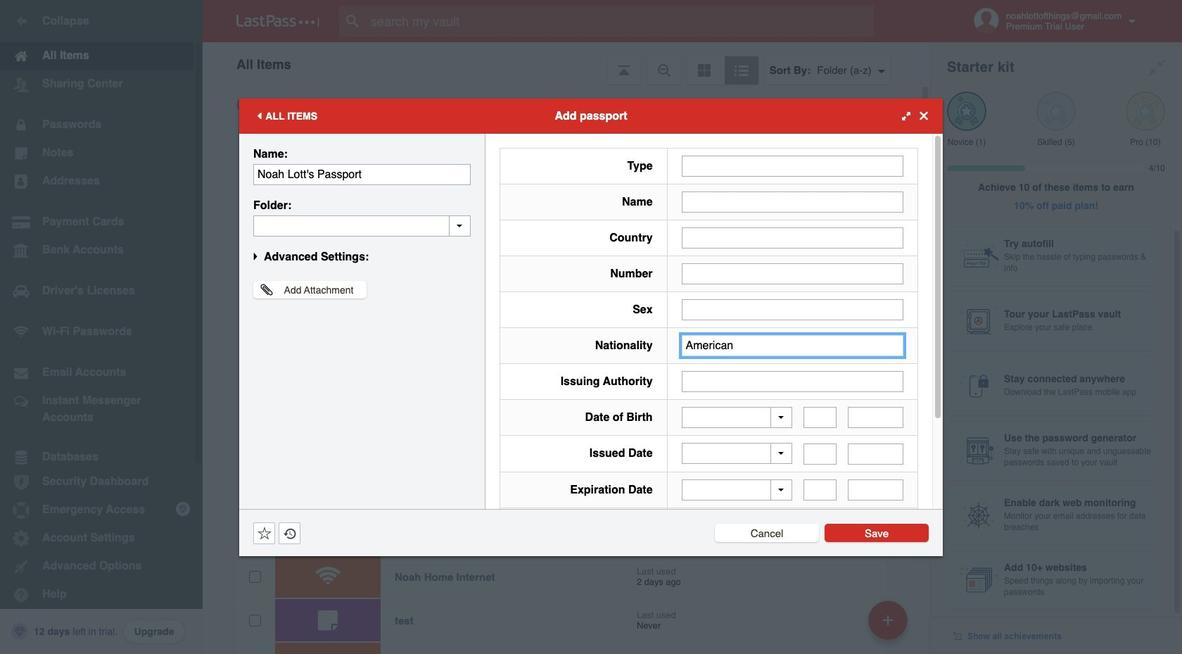 Task type: locate. For each thing, give the bounding box(es) containing it.
dialog
[[239, 98, 943, 610]]

new item image
[[884, 615, 893, 625]]

vault options navigation
[[203, 42, 931, 84]]

new item navigation
[[864, 596, 917, 654]]

main navigation navigation
[[0, 0, 203, 654]]

None text field
[[682, 155, 904, 176], [253, 164, 471, 185], [682, 191, 904, 212], [682, 263, 904, 284], [682, 371, 904, 392], [804, 407, 837, 428], [804, 443, 837, 464], [848, 443, 904, 464], [804, 479, 837, 501], [848, 479, 904, 501], [682, 155, 904, 176], [253, 164, 471, 185], [682, 191, 904, 212], [682, 263, 904, 284], [682, 371, 904, 392], [804, 407, 837, 428], [804, 443, 837, 464], [848, 443, 904, 464], [804, 479, 837, 501], [848, 479, 904, 501]]

None text field
[[253, 215, 471, 236], [682, 227, 904, 248], [682, 299, 904, 320], [682, 335, 904, 356], [848, 407, 904, 428], [253, 215, 471, 236], [682, 227, 904, 248], [682, 299, 904, 320], [682, 335, 904, 356], [848, 407, 904, 428]]



Task type: describe. For each thing, give the bounding box(es) containing it.
lastpass image
[[237, 15, 320, 27]]

search my vault text field
[[339, 6, 902, 37]]

Search search field
[[339, 6, 902, 37]]



Task type: vqa. For each thing, say whether or not it's contained in the screenshot.
DIALOG
yes



